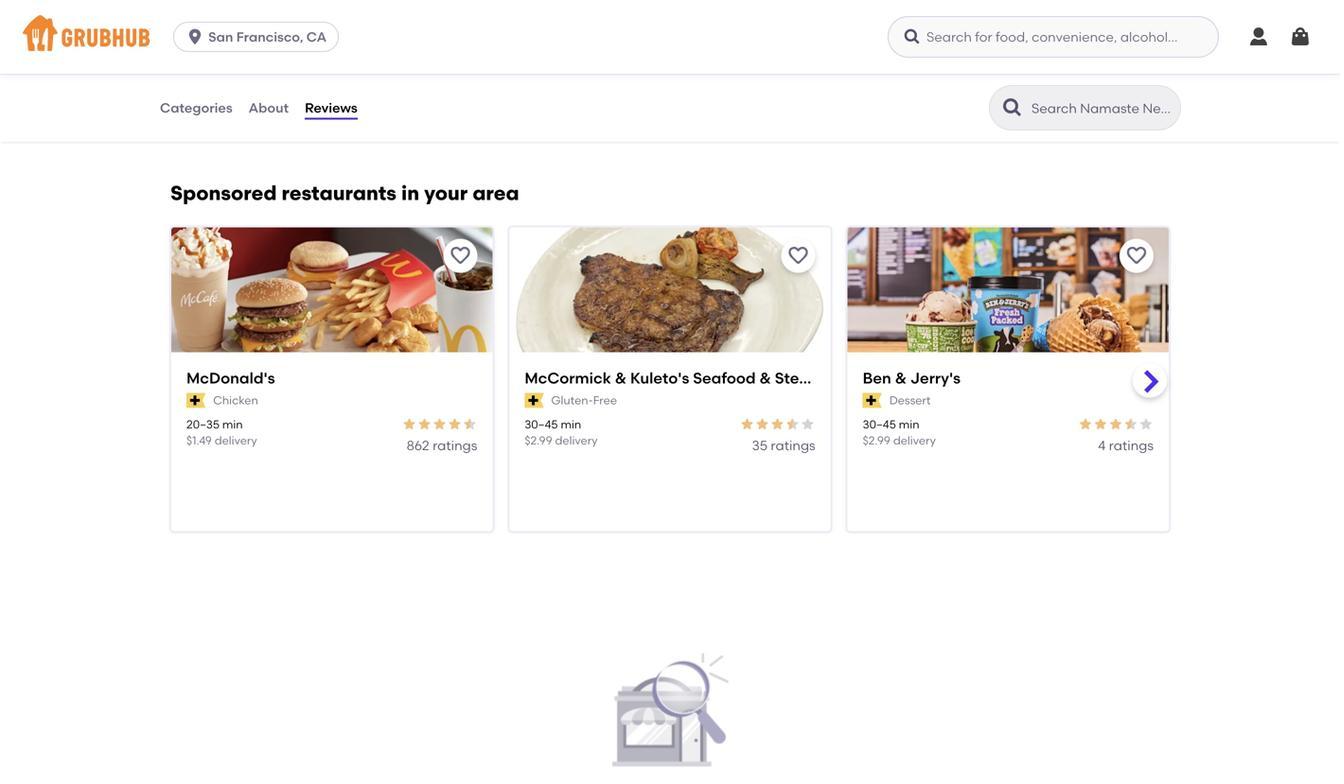 Task type: vqa. For each thing, say whether or not it's contained in the screenshot.
first Save this restaurant 'button' from the right
yes



Task type: locate. For each thing, give the bounding box(es) containing it.
30–45 down subscription pass icon on the right bottom
[[863, 418, 896, 432]]

seafood
[[693, 369, 756, 388]]

mccormick & kuleto's seafood & steaks logo image
[[510, 228, 831, 386]]

1 ratings from the left
[[433, 438, 477, 454]]

1 horizontal spatial $2.99
[[863, 434, 891, 448]]

3 ratings from the left
[[1109, 438, 1154, 454]]

2 30–45 from the left
[[863, 418, 896, 432]]

2 save this restaurant button from the left
[[782, 239, 816, 273]]

sponsored restaurants in your area
[[170, 181, 519, 205]]

subscription pass image left gluten- at the bottom
[[525, 393, 544, 409]]

& for mccormick
[[615, 369, 627, 388]]

min down dessert
[[899, 418, 920, 432]]

0 horizontal spatial min
[[222, 418, 243, 432]]

1 & from the left
[[615, 369, 627, 388]]

1 30–45 from the left
[[525, 418, 558, 432]]

ratings right 4
[[1109, 438, 1154, 454]]

$2.99 down gluten- at the bottom
[[525, 434, 553, 448]]

min down the 'chicken'
[[222, 418, 243, 432]]

min inside the 20–35 min $1.49 delivery
[[222, 418, 243, 432]]

30–45 for ben
[[863, 418, 896, 432]]

min for mcdonald's
[[222, 418, 243, 432]]

2 horizontal spatial svg image
[[1289, 26, 1312, 48]]

2 horizontal spatial ratings
[[1109, 438, 1154, 454]]

$2.99 down subscription pass icon on the right bottom
[[863, 434, 891, 448]]

ratings
[[433, 438, 477, 454], [771, 438, 816, 454], [1109, 438, 1154, 454]]

4 ratings
[[1098, 438, 1154, 454]]

Search for food, convenience, alcohol... search field
[[888, 16, 1219, 58]]

reviews
[[305, 100, 358, 116]]

$2.99 for ben & jerry's
[[863, 434, 891, 448]]

ratings right 862
[[433, 438, 477, 454]]

2 min from the left
[[561, 418, 581, 432]]

2 horizontal spatial save this restaurant button
[[1120, 239, 1154, 273]]

30–45 min $2.99 delivery for ben
[[863, 418, 936, 448]]

35 ratings
[[752, 438, 816, 454]]

$2.99
[[525, 434, 553, 448], [863, 434, 891, 448]]

3 save this restaurant button from the left
[[1120, 239, 1154, 273]]

delivery down gluten- at the bottom
[[555, 434, 598, 448]]

3 min from the left
[[899, 418, 920, 432]]

1 horizontal spatial save this restaurant image
[[787, 245, 810, 267]]

0 horizontal spatial svg image
[[186, 27, 205, 46]]

about button
[[248, 74, 290, 142]]

save this restaurant image
[[449, 245, 472, 267], [787, 245, 810, 267], [1126, 245, 1148, 267]]

save this restaurant button for ben
[[1120, 239, 1154, 273]]

chicken
[[213, 394, 258, 408]]

30–45 min $2.99 delivery down gluten- at the bottom
[[525, 418, 598, 448]]

delivery
[[215, 434, 257, 448], [555, 434, 598, 448], [894, 434, 936, 448]]

delivery right $1.49
[[215, 434, 257, 448]]

1 horizontal spatial svg image
[[1248, 26, 1270, 48]]

2 horizontal spatial save this restaurant image
[[1126, 245, 1148, 267]]

ratings right the 35
[[771, 438, 816, 454]]

categories
[[160, 100, 233, 116]]

2 delivery from the left
[[555, 434, 598, 448]]

area
[[473, 181, 519, 205]]

min down gluten- at the bottom
[[561, 418, 581, 432]]

30–45 min $2.99 delivery
[[525, 418, 598, 448], [863, 418, 936, 448]]

2 save this restaurant image from the left
[[787, 245, 810, 267]]

1 horizontal spatial min
[[561, 418, 581, 432]]

0 horizontal spatial $2.99
[[525, 434, 553, 448]]

2 horizontal spatial min
[[899, 418, 920, 432]]

0 horizontal spatial save this restaurant image
[[449, 245, 472, 267]]

2 horizontal spatial &
[[895, 369, 907, 388]]

2 horizontal spatial delivery
[[894, 434, 936, 448]]

30–45 down gluten- at the bottom
[[525, 418, 558, 432]]

1 $2.99 from the left
[[525, 434, 553, 448]]

$2.99 for mccormick & kuleto's seafood & steaks
[[525, 434, 553, 448]]

30–45 min $2.99 delivery down dessert
[[863, 418, 936, 448]]

0 horizontal spatial &
[[615, 369, 627, 388]]

kuleto's
[[630, 369, 690, 388]]

&
[[615, 369, 627, 388], [760, 369, 771, 388], [895, 369, 907, 388]]

2 30–45 min $2.99 delivery from the left
[[863, 418, 936, 448]]

1 save this restaurant button from the left
[[443, 239, 477, 273]]

subscription pass image for mcdonald's
[[187, 393, 206, 409]]

1 30–45 min $2.99 delivery from the left
[[525, 418, 598, 448]]

2 subscription pass image from the left
[[525, 393, 544, 409]]

delivery inside the 20–35 min $1.49 delivery
[[215, 434, 257, 448]]

1 subscription pass image from the left
[[187, 393, 206, 409]]

$1.49
[[187, 434, 212, 448]]

0 horizontal spatial 30–45
[[525, 418, 558, 432]]

mcdonald's logo image
[[171, 228, 493, 386]]

& left steaks
[[760, 369, 771, 388]]

3 save this restaurant image from the left
[[1126, 245, 1148, 267]]

0 horizontal spatial delivery
[[215, 434, 257, 448]]

0 horizontal spatial 30–45 min $2.99 delivery
[[525, 418, 598, 448]]

ratings for mccormick
[[771, 438, 816, 454]]

1 horizontal spatial delivery
[[555, 434, 598, 448]]

& up free
[[615, 369, 627, 388]]

2 $2.99 from the left
[[863, 434, 891, 448]]

ratings for ben
[[1109, 438, 1154, 454]]

2 ratings from the left
[[771, 438, 816, 454]]

subscription pass image
[[187, 393, 206, 409], [525, 393, 544, 409]]

3 delivery from the left
[[894, 434, 936, 448]]

1 min from the left
[[222, 418, 243, 432]]

svg image
[[1248, 26, 1270, 48], [1289, 26, 1312, 48], [186, 27, 205, 46]]

& right ben
[[895, 369, 907, 388]]

categories button
[[159, 74, 234, 142]]

0 horizontal spatial subscription pass image
[[187, 393, 206, 409]]

search icon image
[[1002, 97, 1024, 119]]

& inside 'link'
[[895, 369, 907, 388]]

1 horizontal spatial 30–45 min $2.99 delivery
[[863, 418, 936, 448]]

in
[[401, 181, 420, 205]]

0 horizontal spatial save this restaurant button
[[443, 239, 477, 273]]

save this restaurant button
[[443, 239, 477, 273], [782, 239, 816, 273], [1120, 239, 1154, 273]]

30–45 for mccormick
[[525, 418, 558, 432]]

1 horizontal spatial &
[[760, 369, 771, 388]]

1 delivery from the left
[[215, 434, 257, 448]]

1 horizontal spatial ratings
[[771, 438, 816, 454]]

1 horizontal spatial subscription pass image
[[525, 393, 544, 409]]

delivery down dessert
[[894, 434, 936, 448]]

1 horizontal spatial 30–45
[[863, 418, 896, 432]]

1 horizontal spatial save this restaurant button
[[782, 239, 816, 273]]

star icon image
[[402, 417, 417, 432], [417, 417, 432, 432], [432, 417, 447, 432], [447, 417, 462, 432], [462, 417, 477, 432], [462, 417, 477, 432], [740, 417, 755, 432], [755, 417, 770, 432], [770, 417, 785, 432], [785, 417, 801, 432], [785, 417, 801, 432], [801, 417, 816, 432], [1078, 417, 1093, 432], [1093, 417, 1109, 432], [1109, 417, 1124, 432], [1124, 417, 1139, 432], [1124, 417, 1139, 432], [1139, 417, 1154, 432]]

subscription pass image up 20–35
[[187, 393, 206, 409]]

0 horizontal spatial ratings
[[433, 438, 477, 454]]

3 & from the left
[[895, 369, 907, 388]]

30–45
[[525, 418, 558, 432], [863, 418, 896, 432]]

min
[[222, 418, 243, 432], [561, 418, 581, 432], [899, 418, 920, 432]]



Task type: describe. For each thing, give the bounding box(es) containing it.
mccormick & kuleto's seafood & steaks link
[[525, 368, 825, 389]]

mcdonald's
[[187, 369, 275, 388]]

862
[[407, 438, 430, 454]]

your
[[424, 181, 468, 205]]

30–45 min $2.99 delivery for mccormick
[[525, 418, 598, 448]]

mccormick
[[525, 369, 611, 388]]

about
[[249, 100, 289, 116]]

gluten-free
[[551, 394, 617, 408]]

ben & jerry's logo image
[[848, 228, 1169, 386]]

grubhub image
[[608, 650, 733, 775]]

ben & jerry's link
[[863, 368, 1154, 389]]

ca
[[307, 29, 327, 45]]

save this restaurant image for mccormick
[[787, 245, 810, 267]]

862 ratings
[[407, 438, 477, 454]]

20–35 min $1.49 delivery
[[187, 418, 257, 448]]

& for ben
[[895, 369, 907, 388]]

gluten-
[[551, 394, 593, 408]]

mccormick & kuleto's seafood & steaks
[[525, 369, 825, 388]]

ben
[[863, 369, 892, 388]]

save this restaurant button for mccormick
[[782, 239, 816, 273]]

subscription pass image
[[863, 393, 882, 409]]

jerry's
[[911, 369, 961, 388]]

san francisco, ca button
[[173, 22, 347, 52]]

4
[[1098, 438, 1106, 454]]

sponsored
[[170, 181, 277, 205]]

delivery for mccormick & kuleto's seafood & steaks
[[555, 434, 598, 448]]

delivery for mcdonald's
[[215, 434, 257, 448]]

save this restaurant image for ben
[[1126, 245, 1148, 267]]

san francisco, ca
[[208, 29, 327, 45]]

free
[[593, 394, 617, 408]]

1 save this restaurant image from the left
[[449, 245, 472, 267]]

san
[[208, 29, 233, 45]]

min for ben & jerry's
[[899, 418, 920, 432]]

35
[[752, 438, 768, 454]]

mcdonald's link
[[187, 368, 477, 389]]

delivery for ben & jerry's
[[894, 434, 936, 448]]

main navigation navigation
[[0, 0, 1341, 74]]

svg image inside san francisco, ca button
[[186, 27, 205, 46]]

francisco,
[[236, 29, 303, 45]]

min for mccormick & kuleto's seafood & steaks
[[561, 418, 581, 432]]

Search Namaste Nectar search field
[[1030, 99, 1175, 117]]

subscription pass image for mccormick & kuleto's seafood & steaks
[[525, 393, 544, 409]]

ben & jerry's
[[863, 369, 961, 388]]

2 & from the left
[[760, 369, 771, 388]]

restaurants
[[282, 181, 397, 205]]

20–35
[[187, 418, 220, 432]]

dessert
[[890, 394, 931, 408]]

svg image
[[903, 27, 922, 46]]

reviews button
[[304, 74, 359, 142]]

steaks
[[775, 369, 825, 388]]



